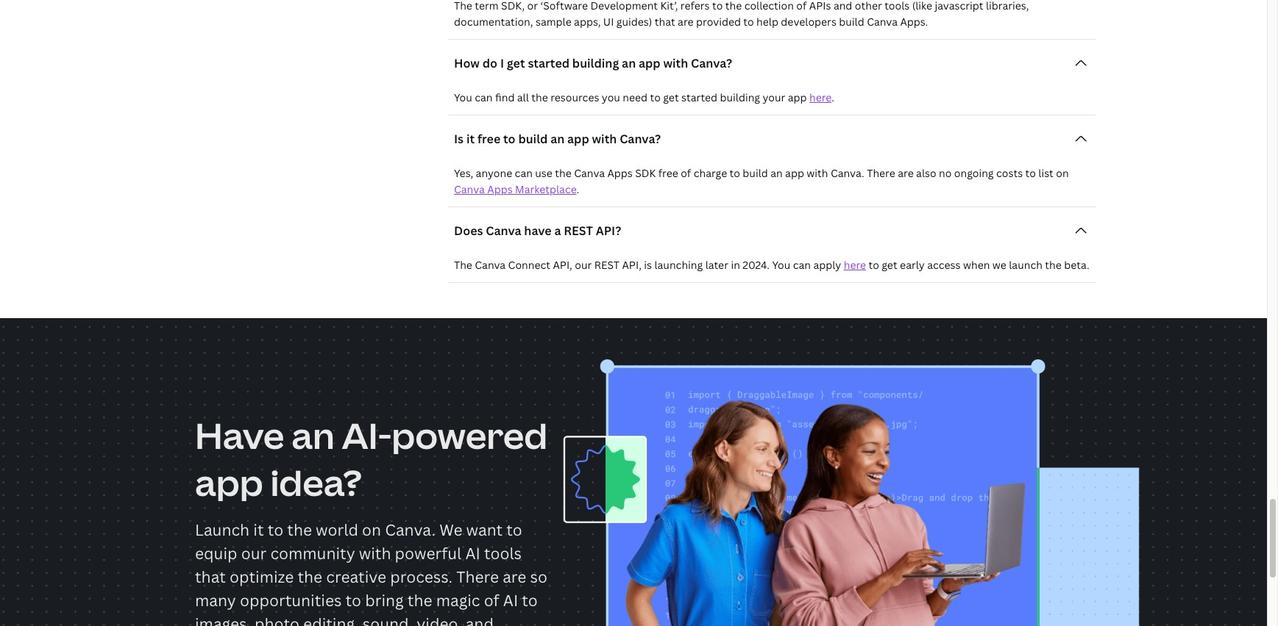 Task type: describe. For each thing, give the bounding box(es) containing it.
guides)
[[616, 15, 652, 29]]

yes, anyone can use the canva apps sdk free of charge to build an app with canva. there are also no ongoing costs to list on canva apps marketplace .
[[454, 166, 1069, 196]]

apps,
[[574, 15, 601, 29]]

do
[[482, 55, 497, 71]]

and
[[834, 0, 852, 13]]

rest inside dropdown button
[[564, 223, 593, 239]]

that inside launch it to the world on canva. we want to equip our community with powerful ai tools that optimize the creative process. there are so many opportunities to bring the magic of ai to images, photo editing, sound, video,
[[195, 567, 226, 588]]

is
[[644, 258, 652, 272]]

0 vertical spatial here
[[809, 91, 832, 105]]

canva inside the term sdk, or 'software development kit', refers to the collection of apis and other tools (like javascript libraries, documentation, sample apps, ui guides) that are provided to help developers build canva apps.
[[867, 15, 898, 29]]

launch
[[195, 520, 250, 541]]

all
[[517, 91, 529, 105]]

when
[[963, 258, 990, 272]]

also
[[916, 166, 936, 180]]

later
[[705, 258, 728, 272]]

api?
[[596, 223, 621, 239]]

resources
[[550, 91, 599, 105]]

collection
[[744, 0, 794, 13]]

launch it to the world on canva. we want to equip our community with powerful ai tools that optimize the creative process. there are so many opportunities to bring the magic of ai to images, photo editing, sound, video,
[[195, 520, 547, 627]]

process.
[[390, 567, 453, 588]]

optimize
[[230, 567, 294, 588]]

i
[[500, 55, 504, 71]]

the for the canva connect api, our rest api, is launching later in 2024. you can apply here to get early access when we launch the beta.
[[454, 258, 472, 272]]

2 vertical spatial get
[[882, 258, 897, 272]]

ongoing
[[954, 166, 994, 180]]

an inside have an ai-powered app idea?
[[292, 412, 334, 460]]

the left beta.
[[1045, 258, 1062, 272]]

sample
[[536, 15, 571, 29]]

photo
[[255, 614, 299, 627]]

the inside yes, anyone can use the canva apps sdk free of charge to build an app with canva. there are also no ongoing costs to list on canva apps marketplace .
[[555, 166, 572, 180]]

documentation,
[[454, 15, 533, 29]]

developers
[[781, 15, 836, 29]]

equip
[[195, 544, 237, 564]]

is
[[454, 131, 464, 147]]

canva apps marketplace link
[[454, 182, 576, 196]]

refers
[[680, 0, 710, 13]]

there inside launch it to the world on canva. we want to equip our community with powerful ai tools that optimize the creative process. there are so many opportunities to bring the magic of ai to images, photo editing, sound, video,
[[456, 567, 499, 588]]

canva right use
[[574, 166, 605, 180]]

1 vertical spatial started
[[681, 91, 717, 105]]

1 vertical spatial you
[[772, 258, 790, 272]]

our inside launch it to the world on canva. we want to equip our community with powerful ai tools that optimize the creative process. there are so many opportunities to bring the magic of ai to images, photo editing, sound, video,
[[241, 544, 267, 564]]

early
[[900, 258, 925, 272]]

build inside dropdown button
[[518, 131, 548, 147]]

are inside yes, anyone can use the canva apps sdk free of charge to build an app with canva. there are also no ongoing costs to list on canva apps marketplace .
[[898, 166, 914, 180]]

does
[[454, 223, 483, 239]]

of inside yes, anyone can use the canva apps sdk free of charge to build an app with canva. there are also no ongoing costs to list on canva apps marketplace .
[[681, 166, 691, 180]]

with inside launch it to the world on canva. we want to equip our community with powerful ai tools that optimize the creative process. there are so many opportunities to bring the magic of ai to images, photo editing, sound, video,
[[359, 544, 391, 564]]

powered
[[392, 412, 548, 460]]

it for free
[[466, 131, 475, 147]]

yes,
[[454, 166, 473, 180]]

access
[[927, 258, 961, 272]]

how do i get started building an app with canva? button
[[448, 49, 1096, 78]]

can inside yes, anyone can use the canva apps sdk free of charge to build an app with canva. there are also no ongoing costs to list on canva apps marketplace .
[[515, 166, 533, 180]]

we
[[992, 258, 1006, 272]]

the for the term sdk, or 'software development kit', refers to the collection of apis and other tools (like javascript libraries, documentation, sample apps, ui guides) that are provided to help developers build canva apps.
[[454, 0, 472, 13]]

canva left connect
[[475, 258, 506, 272]]

how
[[454, 55, 480, 71]]

0 horizontal spatial apps
[[487, 182, 513, 196]]

started inside dropdown button
[[528, 55, 570, 71]]

ai-
[[342, 412, 392, 460]]

does canva have a rest api? button
[[448, 216, 1096, 246]]

1 vertical spatial ai
[[503, 591, 518, 611]]

it for to
[[253, 520, 264, 541]]

anyone
[[476, 166, 512, 180]]

on inside yes, anyone can use the canva apps sdk free of charge to build an app with canva. there are also no ongoing costs to list on canva apps marketplace .
[[1056, 166, 1069, 180]]

the inside the term sdk, or 'software development kit', refers to the collection of apis and other tools (like javascript libraries, documentation, sample apps, ui guides) that are provided to help developers build canva apps.
[[725, 0, 742, 13]]

to right need
[[650, 91, 661, 105]]

free inside yes, anyone can use the canva apps sdk free of charge to build an app with canva. there are also no ongoing costs to list on canva apps marketplace .
[[658, 166, 678, 180]]

ui
[[603, 15, 614, 29]]

need
[[623, 91, 648, 105]]

kit',
[[660, 0, 678, 13]]

in
[[731, 258, 740, 272]]

images,
[[195, 614, 251, 627]]

costs
[[996, 166, 1023, 180]]

to right 'want' at bottom left
[[506, 520, 522, 541]]

use
[[535, 166, 552, 180]]

app right your
[[788, 91, 807, 105]]

here link for does canva have a rest api?
[[844, 258, 866, 272]]

many
[[195, 591, 236, 611]]

are inside the term sdk, or 'software development kit', refers to the collection of apis and other tools (like javascript libraries, documentation, sample apps, ui guides) that are provided to help developers build canva apps.
[[678, 15, 694, 29]]

an up use
[[550, 131, 565, 147]]

app inside yes, anyone can use the canva apps sdk free of charge to build an app with canva. there are also no ongoing costs to list on canva apps marketplace .
[[785, 166, 804, 180]]

the right all
[[531, 91, 548, 105]]

libraries,
[[986, 0, 1029, 13]]

build inside the term sdk, or 'software development kit', refers to the collection of apis and other tools (like javascript libraries, documentation, sample apps, ui guides) that are provided to help developers build canva apps.
[[839, 15, 864, 29]]

sound,
[[363, 614, 413, 627]]

so
[[530, 567, 547, 588]]

editing,
[[303, 614, 359, 627]]

opportunities
[[240, 591, 342, 611]]

0 horizontal spatial canva?
[[620, 131, 661, 147]]

to down so
[[522, 591, 538, 611]]

list
[[1038, 166, 1054, 180]]

other
[[855, 0, 882, 13]]

the down community
[[298, 567, 322, 588]]

with up you can find all the resources you need to get started building your app here .
[[663, 55, 688, 71]]

development
[[590, 0, 658, 13]]

build inside yes, anyone can use the canva apps sdk free of charge to build an app with canva. there are also no ongoing costs to list on canva apps marketplace .
[[743, 166, 768, 180]]

the term sdk, or 'software development kit', refers to the collection of apis and other tools (like javascript libraries, documentation, sample apps, ui guides) that are provided to help developers build canva apps.
[[454, 0, 1029, 29]]

want
[[466, 520, 503, 541]]

we
[[439, 520, 462, 541]]

help
[[756, 15, 778, 29]]

0 vertical spatial you
[[454, 91, 472, 105]]

2 api, from the left
[[622, 258, 642, 272]]

2 horizontal spatial can
[[793, 258, 811, 272]]

no
[[939, 166, 952, 180]]

tools inside the term sdk, or 'software development kit', refers to the collection of apis and other tools (like javascript libraries, documentation, sample apps, ui guides) that are provided to help developers build canva apps.
[[885, 0, 910, 13]]

1 horizontal spatial our
[[575, 258, 592, 272]]

'software
[[540, 0, 588, 13]]



Task type: locate. For each thing, give the bounding box(es) containing it.
0 vertical spatial build
[[839, 15, 864, 29]]

can
[[475, 91, 493, 105], [515, 166, 533, 180], [793, 258, 811, 272]]

the up community
[[287, 520, 312, 541]]

launch
[[1009, 258, 1042, 272]]

1 vertical spatial here link
[[844, 258, 866, 272]]

get inside dropdown button
[[507, 55, 525, 71]]

0 vertical spatial of
[[796, 0, 807, 13]]

get right need
[[663, 91, 679, 105]]

0 vertical spatial apps
[[607, 166, 633, 180]]

build down the and
[[839, 15, 864, 29]]

can left find
[[475, 91, 493, 105]]

of up developers
[[796, 0, 807, 13]]

0 horizontal spatial api,
[[553, 258, 572, 272]]

connect
[[508, 258, 550, 272]]

to left list
[[1025, 166, 1036, 180]]

it
[[466, 131, 475, 147], [253, 520, 264, 541]]

or
[[527, 0, 538, 13]]

2024.
[[743, 258, 770, 272]]

you can find all the resources you need to get started building your app here .
[[454, 91, 834, 105]]

to up provided
[[712, 0, 723, 13]]

apps left sdk
[[607, 166, 633, 180]]

here link for how do i get started building an app with canva?
[[809, 91, 832, 105]]

1 horizontal spatial that
[[655, 15, 675, 29]]

ai down 'want' at bottom left
[[465, 544, 480, 564]]

canva. inside yes, anyone can use the canva apps sdk free of charge to build an app with canva. there are also no ongoing costs to list on canva apps marketplace .
[[831, 166, 864, 180]]

0 vertical spatial free
[[477, 131, 500, 147]]

2 vertical spatial build
[[743, 166, 768, 180]]

building left your
[[720, 91, 760, 105]]

started
[[528, 55, 570, 71], [681, 91, 717, 105]]

free right is
[[477, 131, 500, 147]]

0 horizontal spatial rest
[[564, 223, 593, 239]]

rest down api?
[[594, 258, 620, 272]]

1 horizontal spatial of
[[681, 166, 691, 180]]

2 vertical spatial can
[[793, 258, 811, 272]]

to right charge
[[730, 166, 740, 180]]

that inside the term sdk, or 'software development kit', refers to the collection of apis and other tools (like javascript libraries, documentation, sample apps, ui guides) that are provided to help developers build canva apps.
[[655, 15, 675, 29]]

0 horizontal spatial our
[[241, 544, 267, 564]]

app inside have an ai-powered app idea?
[[195, 459, 263, 507]]

app up you can find all the resources you need to get started building your app here .
[[639, 55, 660, 71]]

1 vertical spatial apps
[[487, 182, 513, 196]]

the
[[725, 0, 742, 13], [531, 91, 548, 105], [555, 166, 572, 180], [1045, 258, 1062, 272], [287, 520, 312, 541], [298, 567, 322, 588], [407, 591, 432, 611]]

0 horizontal spatial tools
[[484, 544, 522, 564]]

apps.
[[900, 15, 928, 29]]

0 horizontal spatial it
[[253, 520, 264, 541]]

charge
[[694, 166, 727, 180]]

1 horizontal spatial are
[[678, 15, 694, 29]]

is it free to build an app with canva? button
[[448, 124, 1096, 154]]

the inside the term sdk, or 'software development kit', refers to the collection of apis and other tools (like javascript libraries, documentation, sample apps, ui guides) that are provided to help developers build canva apps.
[[454, 0, 472, 13]]

canva? up sdk
[[620, 131, 661, 147]]

1 horizontal spatial there
[[867, 166, 895, 180]]

0 horizontal spatial get
[[507, 55, 525, 71]]

0 vertical spatial our
[[575, 258, 592, 272]]

0 horizontal spatial that
[[195, 567, 226, 588]]

1 horizontal spatial .
[[832, 91, 834, 105]]

get right i
[[507, 55, 525, 71]]

free inside dropdown button
[[477, 131, 500, 147]]

that down kit',
[[655, 15, 675, 29]]

javascript
[[935, 0, 983, 13]]

to down the creative
[[346, 591, 361, 611]]

can left apply
[[793, 258, 811, 272]]

0 horizontal spatial .
[[576, 182, 579, 196]]

to
[[712, 0, 723, 13], [743, 15, 754, 29], [650, 91, 661, 105], [503, 131, 515, 147], [730, 166, 740, 180], [1025, 166, 1036, 180], [869, 258, 879, 272], [268, 520, 283, 541], [506, 520, 522, 541], [346, 591, 361, 611], [522, 591, 538, 611]]

started right need
[[681, 91, 717, 105]]

0 horizontal spatial building
[[572, 55, 619, 71]]

magic
[[436, 591, 480, 611]]

0 vertical spatial rest
[[564, 223, 593, 239]]

0 vertical spatial on
[[1056, 166, 1069, 180]]

tools
[[885, 0, 910, 13], [484, 544, 522, 564]]

it right is
[[466, 131, 475, 147]]

to left help
[[743, 15, 754, 29]]

0 vertical spatial are
[[678, 15, 694, 29]]

on inside launch it to the world on canva. we want to equip our community with powerful ai tools that optimize the creative process. there are so many opportunities to bring the magic of ai to images, photo editing, sound, video,
[[362, 520, 381, 541]]

1 vertical spatial are
[[898, 166, 914, 180]]

the down process.
[[407, 591, 432, 611]]

1 vertical spatial tools
[[484, 544, 522, 564]]

. right your
[[832, 91, 834, 105]]

1 horizontal spatial you
[[772, 258, 790, 272]]

api,
[[553, 258, 572, 272], [622, 258, 642, 272]]

to inside "is it free to build an app with canva?" dropdown button
[[503, 131, 515, 147]]

1 vertical spatial building
[[720, 91, 760, 105]]

1 horizontal spatial build
[[743, 166, 768, 180]]

our
[[575, 258, 592, 272], [241, 544, 267, 564]]

0 vertical spatial ai
[[465, 544, 480, 564]]

canva down yes,
[[454, 182, 485, 196]]

get left early
[[882, 258, 897, 272]]

0 horizontal spatial of
[[484, 591, 499, 611]]

the up provided
[[725, 0, 742, 13]]

on
[[1056, 166, 1069, 180], [362, 520, 381, 541]]

1 vertical spatial the
[[454, 258, 472, 272]]

build down "is it free to build an app with canva?" dropdown button
[[743, 166, 768, 180]]

1 vertical spatial build
[[518, 131, 548, 147]]

free right sdk
[[658, 166, 678, 180]]

you down the how
[[454, 91, 472, 105]]

you right 2024.
[[772, 258, 790, 272]]

there inside yes, anyone can use the canva apps sdk free of charge to build an app with canva. there are also no ongoing costs to list on canva apps marketplace .
[[867, 166, 895, 180]]

the down does
[[454, 258, 472, 272]]

find
[[495, 91, 515, 105]]

0 horizontal spatial build
[[518, 131, 548, 147]]

here right your
[[809, 91, 832, 105]]

of left charge
[[681, 166, 691, 180]]

idea?
[[270, 459, 362, 507]]

marketplace
[[515, 182, 576, 196]]

on right world at the left
[[362, 520, 381, 541]]

canva inside dropdown button
[[486, 223, 521, 239]]

with up the creative
[[359, 544, 391, 564]]

term
[[475, 0, 499, 13]]

1 vertical spatial rest
[[594, 258, 620, 272]]

0 vertical spatial here link
[[809, 91, 832, 105]]

0 horizontal spatial ai
[[465, 544, 480, 564]]

to left early
[[869, 258, 879, 272]]

1 vertical spatial canva?
[[620, 131, 661, 147]]

build
[[839, 15, 864, 29], [518, 131, 548, 147], [743, 166, 768, 180]]

it right 'launch'
[[253, 520, 264, 541]]

with down you at the left top
[[592, 131, 617, 147]]

(like
[[912, 0, 932, 13]]

1 horizontal spatial started
[[681, 91, 717, 105]]

of right magic
[[484, 591, 499, 611]]

there up magic
[[456, 567, 499, 588]]

sdk
[[635, 166, 656, 180]]

ai
[[465, 544, 480, 564], [503, 591, 518, 611]]

1 horizontal spatial canva?
[[691, 55, 732, 71]]

api, left is
[[622, 258, 642, 272]]

here right apply
[[844, 258, 866, 272]]

0 vertical spatial canva?
[[691, 55, 732, 71]]

an
[[622, 55, 636, 71], [550, 131, 565, 147], [770, 166, 783, 180], [292, 412, 334, 460]]

the canva connect api, our rest api, is launching later in 2024. you can apply here to get early access when we launch the beta.
[[454, 258, 1090, 272]]

ai right magic
[[503, 591, 518, 611]]

0 vertical spatial there
[[867, 166, 895, 180]]

app
[[639, 55, 660, 71], [788, 91, 807, 105], [567, 131, 589, 147], [785, 166, 804, 180], [195, 459, 263, 507]]

1 vertical spatial of
[[681, 166, 691, 180]]

to up anyone
[[503, 131, 515, 147]]

canva.
[[831, 166, 864, 180], [385, 520, 436, 541]]

canva?
[[691, 55, 732, 71], [620, 131, 661, 147]]

world
[[316, 520, 358, 541]]

a
[[554, 223, 561, 239]]

have
[[195, 412, 284, 460]]

apis
[[809, 0, 831, 13]]

tools inside launch it to the world on canva. we want to equip our community with powerful ai tools that optimize the creative process. there are so many opportunities to bring the magic of ai to images, photo editing, sound, video,
[[484, 544, 522, 564]]

2 horizontal spatial of
[[796, 0, 807, 13]]

on right list
[[1056, 166, 1069, 180]]

sdk,
[[501, 0, 525, 13]]

are inside launch it to the world on canva. we want to equip our community with powerful ai tools that optimize the creative process. there are so many opportunities to bring the magic of ai to images, photo editing, sound, video,
[[503, 567, 526, 588]]

.
[[832, 91, 834, 105], [576, 182, 579, 196]]

2 horizontal spatial are
[[898, 166, 914, 180]]

started down sample at the top left of the page
[[528, 55, 570, 71]]

canva
[[867, 15, 898, 29], [574, 166, 605, 180], [454, 182, 485, 196], [486, 223, 521, 239], [475, 258, 506, 272]]

1 vertical spatial free
[[658, 166, 678, 180]]

building
[[572, 55, 619, 71], [720, 91, 760, 105]]

have
[[524, 223, 552, 239]]

that up many
[[195, 567, 226, 588]]

0 vertical spatial .
[[832, 91, 834, 105]]

an inside yes, anyone can use the canva apps sdk free of charge to build an app with canva. there are also no ongoing costs to list on canva apps marketplace .
[[770, 166, 783, 180]]

your
[[763, 91, 785, 105]]

app down "resources"
[[567, 131, 589, 147]]

0 vertical spatial tools
[[885, 0, 910, 13]]

community
[[270, 544, 355, 564]]

2 vertical spatial are
[[503, 567, 526, 588]]

beta.
[[1064, 258, 1090, 272]]

canva down other
[[867, 15, 898, 29]]

can up canva apps marketplace link
[[515, 166, 533, 180]]

are left also
[[898, 166, 914, 180]]

1 horizontal spatial free
[[658, 166, 678, 180]]

1 horizontal spatial canva.
[[831, 166, 864, 180]]

launching
[[654, 258, 703, 272]]

1 horizontal spatial get
[[663, 91, 679, 105]]

1 horizontal spatial rest
[[594, 258, 620, 272]]

rest
[[564, 223, 593, 239], [594, 258, 620, 272]]

1 vertical spatial that
[[195, 567, 226, 588]]

tools up apps.
[[885, 0, 910, 13]]

0 horizontal spatial can
[[475, 91, 493, 105]]

there left also
[[867, 166, 895, 180]]

building up you at the left top
[[572, 55, 619, 71]]

api, right connect
[[553, 258, 572, 272]]

0 vertical spatial canva.
[[831, 166, 864, 180]]

provided
[[696, 15, 741, 29]]

0 vertical spatial get
[[507, 55, 525, 71]]

creative
[[326, 567, 386, 588]]

app up 'launch'
[[195, 459, 263, 507]]

0 horizontal spatial started
[[528, 55, 570, 71]]

with
[[663, 55, 688, 71], [592, 131, 617, 147], [807, 166, 828, 180], [359, 544, 391, 564]]

powerful
[[395, 544, 462, 564]]

canva. inside launch it to the world on canva. we want to equip our community with powerful ai tools that optimize the creative process. there are so many opportunities to bring the magic of ai to images, photo editing, sound, video,
[[385, 520, 436, 541]]

1 horizontal spatial apps
[[607, 166, 633, 180]]

have an ai-powered app idea?
[[195, 412, 548, 507]]

1 horizontal spatial api,
[[622, 258, 642, 272]]

1 vertical spatial here
[[844, 258, 866, 272]]

0 horizontal spatial free
[[477, 131, 500, 147]]

. inside yes, anyone can use the canva apps sdk free of charge to build an app with canva. there are also no ongoing costs to list on canva apps marketplace .
[[576, 182, 579, 196]]

app down "is it free to build an app with canva?" dropdown button
[[785, 166, 804, 180]]

with down "is it free to build an app with canva?" dropdown button
[[807, 166, 828, 180]]

1 horizontal spatial tools
[[885, 0, 910, 13]]

0 vertical spatial can
[[475, 91, 493, 105]]

the left term
[[454, 0, 472, 13]]

an up need
[[622, 55, 636, 71]]

of inside launch it to the world on canva. we want to equip our community with powerful ai tools that optimize the creative process. there are so many opportunities to bring the magic of ai to images, photo editing, sound, video,
[[484, 591, 499, 611]]

0 vertical spatial it
[[466, 131, 475, 147]]

here link right apply
[[844, 258, 866, 272]]

canva? down provided
[[691, 55, 732, 71]]

of
[[796, 0, 807, 13], [681, 166, 691, 180], [484, 591, 499, 611]]

0 vertical spatial started
[[528, 55, 570, 71]]

the
[[454, 0, 472, 13], [454, 258, 472, 272]]

1 api, from the left
[[553, 258, 572, 272]]

here link right your
[[809, 91, 832, 105]]

0 horizontal spatial canva.
[[385, 520, 436, 541]]

0 horizontal spatial on
[[362, 520, 381, 541]]

1 horizontal spatial on
[[1056, 166, 1069, 180]]

0 vertical spatial that
[[655, 15, 675, 29]]

1 vertical spatial canva.
[[385, 520, 436, 541]]

to up community
[[268, 520, 283, 541]]

1 vertical spatial it
[[253, 520, 264, 541]]

0 horizontal spatial here
[[809, 91, 832, 105]]

rest right a
[[564, 223, 593, 239]]

canva left have at top left
[[486, 223, 521, 239]]

1 horizontal spatial can
[[515, 166, 533, 180]]

apps down anyone
[[487, 182, 513, 196]]

an down "is it free to build an app with canva?" dropdown button
[[770, 166, 783, 180]]

apply
[[813, 258, 841, 272]]

1 vertical spatial can
[[515, 166, 533, 180]]

0 horizontal spatial you
[[454, 91, 472, 105]]

is it free to build an app with canva?
[[454, 131, 661, 147]]

you
[[602, 91, 620, 105]]

build up use
[[518, 131, 548, 147]]

0 vertical spatial building
[[572, 55, 619, 71]]

0 vertical spatial the
[[454, 0, 472, 13]]

our up optimize
[[241, 544, 267, 564]]

2 the from the top
[[454, 258, 472, 272]]

. down 'is it free to build an app with canva?'
[[576, 182, 579, 196]]

are left so
[[503, 567, 526, 588]]

get
[[507, 55, 525, 71], [663, 91, 679, 105], [882, 258, 897, 272]]

the right use
[[555, 166, 572, 180]]

an left ai-
[[292, 412, 334, 460]]

it inside "is it free to build an app with canva?" dropdown button
[[466, 131, 475, 147]]

2 horizontal spatial get
[[882, 258, 897, 272]]

how do i get started building an app with canva?
[[454, 55, 732, 71]]

of inside the term sdk, or 'software development kit', refers to the collection of apis and other tools (like javascript libraries, documentation, sample apps, ui guides) that are provided to help developers build canva apps.
[[796, 0, 807, 13]]

1 vertical spatial there
[[456, 567, 499, 588]]

building inside dropdown button
[[572, 55, 619, 71]]

apps
[[607, 166, 633, 180], [487, 182, 513, 196]]

with inside yes, anyone can use the canva apps sdk free of charge to build an app with canva. there are also no ongoing costs to list on canva apps marketplace .
[[807, 166, 828, 180]]

1 vertical spatial .
[[576, 182, 579, 196]]

0 horizontal spatial there
[[456, 567, 499, 588]]

are down refers
[[678, 15, 694, 29]]

1 horizontal spatial it
[[466, 131, 475, 147]]

bring
[[365, 591, 404, 611]]

1 vertical spatial on
[[362, 520, 381, 541]]

tools down 'want' at bottom left
[[484, 544, 522, 564]]

1 the from the top
[[454, 0, 472, 13]]

0 horizontal spatial here link
[[809, 91, 832, 105]]

our right connect
[[575, 258, 592, 272]]

1 horizontal spatial here
[[844, 258, 866, 272]]

does canva have a rest api?
[[454, 223, 621, 239]]

1 horizontal spatial ai
[[503, 591, 518, 611]]

2 horizontal spatial build
[[839, 15, 864, 29]]

2 vertical spatial of
[[484, 591, 499, 611]]

it inside launch it to the world on canva. we want to equip our community with powerful ai tools that optimize the creative process. there are so many opportunities to bring the magic of ai to images, photo editing, sound, video,
[[253, 520, 264, 541]]



Task type: vqa. For each thing, say whether or not it's contained in the screenshot.


